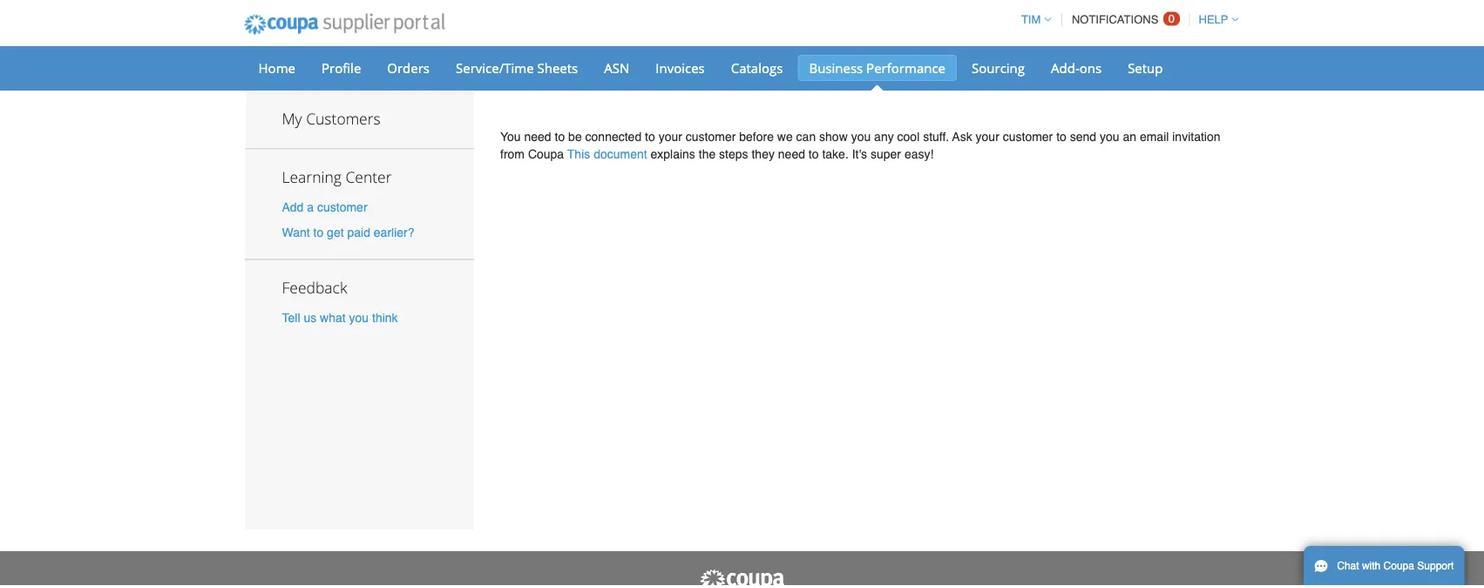 Task type: vqa. For each thing, say whether or not it's contained in the screenshot.
an
yes



Task type: describe. For each thing, give the bounding box(es) containing it.
to left send
[[1057, 130, 1067, 144]]

business performance
[[810, 59, 946, 77]]

service/time
[[456, 59, 534, 77]]

service/time sheets
[[456, 59, 578, 77]]

connected
[[586, 130, 642, 144]]

help
[[1199, 13, 1229, 26]]

ons
[[1080, 59, 1102, 77]]

2 horizontal spatial customer
[[1003, 130, 1054, 144]]

asn
[[604, 59, 630, 77]]

chat with coupa support
[[1338, 561, 1455, 573]]

chat with coupa support button
[[1304, 547, 1465, 587]]

business performance link
[[798, 55, 957, 81]]

need inside you need to be connected to your customer before we can show you any cool stuff.  ask your customer to send you an email invitation from coupa
[[524, 130, 552, 144]]

my customers
[[282, 109, 381, 129]]

1 your from the left
[[659, 130, 683, 144]]

this document explains the steps they need to take. it's super easy!
[[568, 147, 934, 161]]

notifications
[[1072, 13, 1159, 26]]

business
[[810, 59, 863, 77]]

sourcing link
[[961, 55, 1037, 81]]

want to get paid earlier?
[[282, 226, 415, 239]]

tell us what you think
[[282, 311, 398, 325]]

think
[[372, 311, 398, 325]]

navigation containing notifications 0
[[1014, 3, 1239, 37]]

feedback
[[282, 277, 347, 298]]

with
[[1363, 561, 1381, 573]]

center
[[346, 166, 392, 187]]

profile
[[322, 59, 361, 77]]

you need to be connected to your customer before we can show you any cool stuff.  ask your customer to send you an email invitation from coupa
[[500, 130, 1221, 161]]

2 horizontal spatial you
[[1100, 130, 1120, 144]]

be
[[569, 130, 582, 144]]

it's
[[852, 147, 868, 161]]

tell
[[282, 311, 300, 325]]

customers
[[306, 109, 381, 129]]

home
[[259, 59, 296, 77]]

coupa inside you need to be connected to your customer before we can show you any cool stuff.  ask your customer to send you an email invitation from coupa
[[528, 147, 564, 161]]

earlier?
[[374, 226, 415, 239]]

invoices
[[656, 59, 705, 77]]

0 horizontal spatial customer
[[317, 200, 368, 214]]

you
[[500, 130, 521, 144]]

from
[[500, 147, 525, 161]]

to down can on the right top of the page
[[809, 147, 819, 161]]

tim link
[[1014, 13, 1052, 26]]

orders link
[[376, 55, 441, 81]]

tell us what you think button
[[282, 309, 398, 327]]

get
[[327, 226, 344, 239]]

what
[[320, 311, 346, 325]]

ask
[[953, 130, 973, 144]]

show
[[820, 130, 848, 144]]

0 horizontal spatial coupa supplier portal image
[[232, 3, 457, 46]]

catalogs
[[731, 59, 783, 77]]

this
[[568, 147, 590, 161]]

2 your from the left
[[976, 130, 1000, 144]]

help link
[[1192, 13, 1239, 26]]

want to get paid earlier? link
[[282, 226, 415, 239]]

support
[[1418, 561, 1455, 573]]

cool
[[898, 130, 920, 144]]

steps
[[719, 147, 749, 161]]

can
[[797, 130, 816, 144]]

the
[[699, 147, 716, 161]]

sourcing
[[972, 59, 1025, 77]]



Task type: locate. For each thing, give the bounding box(es) containing it.
0 horizontal spatial need
[[524, 130, 552, 144]]

they
[[752, 147, 775, 161]]

0 vertical spatial coupa supplier portal image
[[232, 3, 457, 46]]

paid
[[347, 226, 371, 239]]

document
[[594, 147, 648, 161]]

to left "be"
[[555, 130, 565, 144]]

need down we
[[778, 147, 806, 161]]

you inside button
[[349, 311, 369, 325]]

learning
[[282, 166, 342, 187]]

setup
[[1128, 59, 1164, 77]]

1 horizontal spatial your
[[976, 130, 1000, 144]]

1 horizontal spatial need
[[778, 147, 806, 161]]

1 horizontal spatial coupa supplier portal image
[[699, 569, 786, 587]]

add-ons link
[[1040, 55, 1114, 81]]

to up explains
[[645, 130, 655, 144]]

my
[[282, 109, 302, 129]]

sheets
[[538, 59, 578, 77]]

coupa left this
[[528, 147, 564, 161]]

1 vertical spatial need
[[778, 147, 806, 161]]

explains
[[651, 147, 696, 161]]

invitation
[[1173, 130, 1221, 144]]

add-ons
[[1052, 59, 1102, 77]]

chat
[[1338, 561, 1360, 573]]

add-
[[1052, 59, 1080, 77]]

take.
[[823, 147, 849, 161]]

coupa
[[528, 147, 564, 161], [1384, 561, 1415, 573]]

add
[[282, 200, 304, 214]]

coupa supplier portal image
[[232, 3, 457, 46], [699, 569, 786, 587]]

profile link
[[310, 55, 373, 81]]

this document link
[[568, 147, 648, 161]]

easy!
[[905, 147, 934, 161]]

we
[[778, 130, 793, 144]]

setup link
[[1117, 55, 1175, 81]]

1 horizontal spatial you
[[852, 130, 871, 144]]

coupa right 'with' at right
[[1384, 561, 1415, 573]]

catalogs link
[[720, 55, 795, 81]]

service/time sheets link
[[445, 55, 590, 81]]

want
[[282, 226, 310, 239]]

tim
[[1022, 13, 1041, 26]]

to left get
[[313, 226, 324, 239]]

you
[[852, 130, 871, 144], [1100, 130, 1120, 144], [349, 311, 369, 325]]

you left the think
[[349, 311, 369, 325]]

learning center
[[282, 166, 392, 187]]

super
[[871, 147, 902, 161]]

us
[[304, 311, 317, 325]]

customer left send
[[1003, 130, 1054, 144]]

need right you
[[524, 130, 552, 144]]

performance
[[867, 59, 946, 77]]

0 horizontal spatial coupa
[[528, 147, 564, 161]]

email
[[1140, 130, 1170, 144]]

customer
[[686, 130, 736, 144], [1003, 130, 1054, 144], [317, 200, 368, 214]]

0 vertical spatial need
[[524, 130, 552, 144]]

0 horizontal spatial your
[[659, 130, 683, 144]]

an
[[1123, 130, 1137, 144]]

0 horizontal spatial you
[[349, 311, 369, 325]]

customer up the
[[686, 130, 736, 144]]

home link
[[247, 55, 307, 81]]

any
[[875, 130, 894, 144]]

asn link
[[593, 55, 641, 81]]

invoices link
[[645, 55, 716, 81]]

customer up "want to get paid earlier?"
[[317, 200, 368, 214]]

a
[[307, 200, 314, 214]]

orders
[[387, 59, 430, 77]]

add a customer
[[282, 200, 368, 214]]

1 vertical spatial coupa supplier portal image
[[699, 569, 786, 587]]

you left an
[[1100, 130, 1120, 144]]

your up explains
[[659, 130, 683, 144]]

0 vertical spatial coupa
[[528, 147, 564, 161]]

1 vertical spatial coupa
[[1384, 561, 1415, 573]]

coupa inside button
[[1384, 561, 1415, 573]]

send
[[1070, 130, 1097, 144]]

0
[[1169, 12, 1175, 25]]

your
[[659, 130, 683, 144], [976, 130, 1000, 144]]

1 horizontal spatial coupa
[[1384, 561, 1415, 573]]

before
[[740, 130, 774, 144]]

your right ask
[[976, 130, 1000, 144]]

1 horizontal spatial customer
[[686, 130, 736, 144]]

add a customer link
[[282, 200, 368, 214]]

you up it's
[[852, 130, 871, 144]]

notifications 0
[[1072, 12, 1175, 26]]

to
[[555, 130, 565, 144], [645, 130, 655, 144], [1057, 130, 1067, 144], [809, 147, 819, 161], [313, 226, 324, 239]]

navigation
[[1014, 3, 1239, 37]]

stuff.
[[923, 130, 950, 144]]

need
[[524, 130, 552, 144], [778, 147, 806, 161]]



